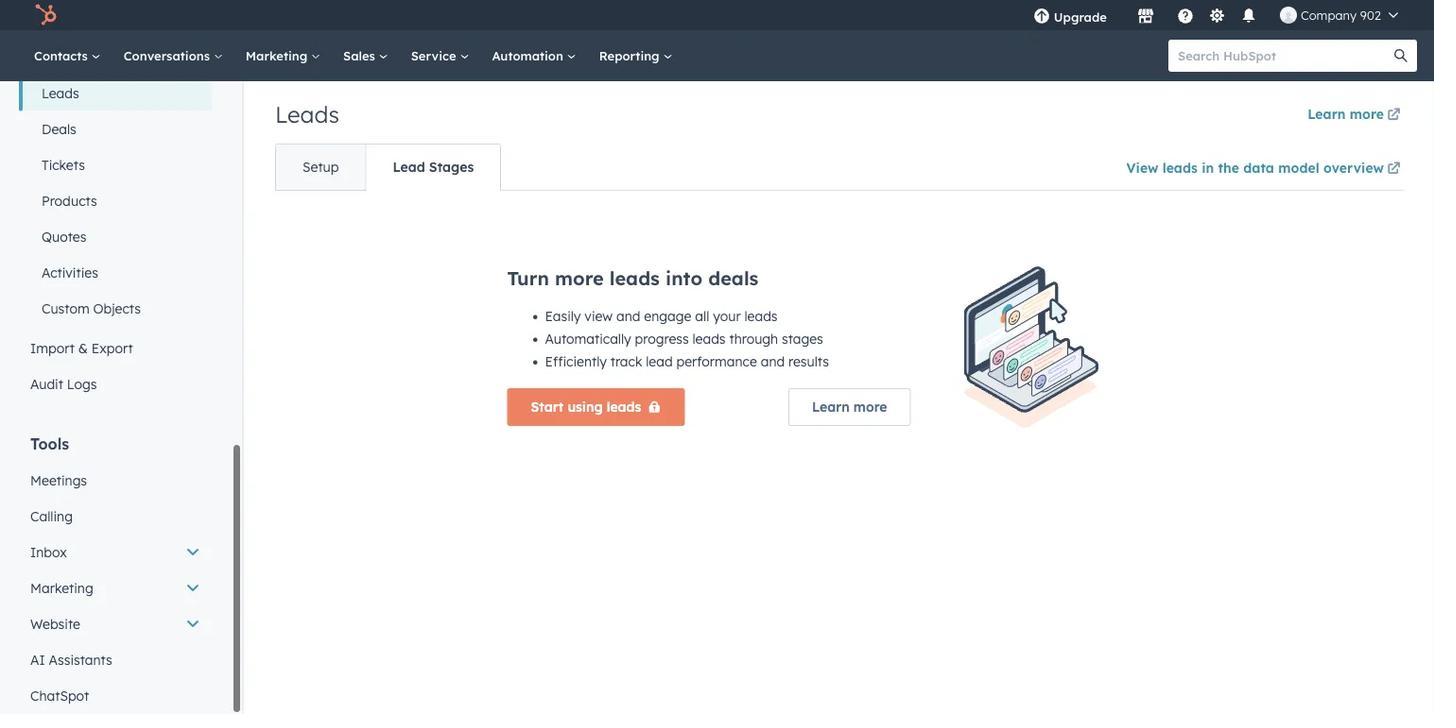 Task type: describe. For each thing, give the bounding box(es) containing it.
link opens in a new window image for learn more
[[1388, 104, 1401, 126]]

calling
[[30, 509, 73, 525]]

1 horizontal spatial leads
[[275, 100, 339, 129]]

results
[[789, 354, 829, 370]]

import & export link
[[19, 331, 212, 367]]

efficiently
[[545, 354, 607, 370]]

company
[[1301, 7, 1357, 23]]

meetings
[[30, 473, 87, 489]]

1 horizontal spatial and
[[761, 354, 785, 370]]

leads link
[[19, 76, 212, 112]]

turn more leads into deals
[[507, 267, 759, 290]]

reporting
[[599, 48, 663, 63]]

automation link
[[481, 30, 588, 81]]

audit logs
[[30, 376, 97, 393]]

&
[[78, 340, 88, 357]]

tools element
[[19, 434, 212, 715]]

inbox button
[[19, 535, 212, 571]]

easily view and engage all your leads automatically progress leads through stages efficiently track lead performance and results
[[545, 308, 829, 370]]

quotes link
[[19, 219, 212, 255]]

logs
[[67, 376, 97, 393]]

products link
[[19, 183, 212, 219]]

meetings link
[[19, 463, 212, 499]]

0 horizontal spatial learn
[[812, 399, 850, 416]]

deals
[[42, 121, 76, 138]]

tools
[[30, 435, 69, 454]]

setup
[[303, 159, 339, 175]]

help button
[[1170, 0, 1202, 30]]

stages
[[429, 159, 474, 175]]

progress
[[635, 331, 689, 348]]

search button
[[1385, 40, 1418, 72]]

mateo roberts image
[[1280, 7, 1297, 24]]

notifications button
[[1233, 0, 1265, 30]]

more for the top learn more "link"
[[1350, 105, 1385, 122]]

overview
[[1324, 159, 1385, 176]]

audit
[[30, 376, 63, 393]]

audit logs link
[[19, 367, 212, 403]]

track
[[611, 354, 643, 370]]

marketplaces image
[[1138, 9, 1155, 26]]

deals
[[709, 267, 759, 290]]

1 horizontal spatial learn more
[[1308, 105, 1385, 122]]

data
[[1244, 159, 1275, 176]]

leads inside button
[[607, 399, 642, 416]]

ai
[[30, 653, 45, 669]]

using
[[568, 399, 603, 416]]

custom
[[42, 301, 90, 317]]

hubspot image
[[34, 4, 57, 26]]

marketplaces button
[[1126, 0, 1166, 30]]

lead stages link
[[365, 145, 500, 190]]

Search HubSpot search field
[[1169, 40, 1401, 72]]

quotes
[[42, 229, 86, 245]]

settings image
[[1209, 8, 1226, 25]]

import & export
[[30, 340, 133, 357]]

custom objects
[[42, 301, 141, 317]]

leads up the through
[[745, 308, 778, 325]]

start
[[531, 399, 564, 416]]

the
[[1219, 159, 1240, 176]]

contacts
[[34, 48, 91, 63]]

setup link
[[276, 145, 365, 190]]

marketing button
[[19, 571, 212, 607]]

view leads in the data model overview link
[[1127, 147, 1404, 190]]

website button
[[19, 607, 212, 643]]

deals link
[[19, 112, 212, 148]]

assistants
[[49, 653, 112, 669]]

marketing inside button
[[30, 581, 93, 597]]

company 902 button
[[1269, 0, 1410, 30]]

products
[[42, 193, 97, 209]]

upgrade image
[[1034, 9, 1051, 26]]

your
[[713, 308, 741, 325]]

website
[[30, 617, 80, 633]]

easily
[[545, 308, 581, 325]]

performance
[[677, 354, 757, 370]]

0 vertical spatial marketing
[[246, 48, 311, 63]]

engage
[[644, 308, 692, 325]]

0 horizontal spatial learn more
[[812, 399, 888, 416]]

upgrade
[[1054, 9, 1107, 25]]

inbox
[[30, 545, 67, 561]]

leads left into
[[610, 267, 660, 290]]

tickets link
[[19, 148, 212, 183]]

sales
[[343, 48, 379, 63]]

1 vertical spatial more
[[555, 267, 604, 290]]

custom objects link
[[19, 291, 212, 327]]

settings link
[[1206, 5, 1229, 25]]



Task type: vqa. For each thing, say whether or not it's contained in the screenshot.
pricing group
no



Task type: locate. For each thing, give the bounding box(es) containing it.
into
[[666, 267, 703, 290]]

hubspot link
[[23, 4, 71, 26]]

link opens in a new window image for view leads in the data model overview
[[1388, 158, 1401, 181]]

tickets
[[42, 157, 85, 174]]

0 horizontal spatial more
[[555, 267, 604, 290]]

learn more link
[[1308, 102, 1404, 126], [789, 389, 911, 427]]

leads up deals
[[42, 85, 79, 102]]

company 902
[[1301, 7, 1382, 23]]

learn more down results on the right of the page
[[812, 399, 888, 416]]

navigation containing setup
[[275, 144, 501, 191]]

through
[[730, 331, 778, 348]]

leads down all
[[693, 331, 726, 348]]

objects
[[93, 301, 141, 317]]

1 horizontal spatial more
[[854, 399, 888, 416]]

link opens in a new window image inside view leads in the data model overview link
[[1388, 158, 1401, 181]]

start using leads
[[531, 399, 642, 416]]

leads up setup
[[275, 100, 339, 129]]

learn
[[1308, 105, 1346, 122], [812, 399, 850, 416]]

navigation
[[275, 144, 501, 191]]

1 horizontal spatial marketing
[[246, 48, 311, 63]]

in
[[1202, 159, 1214, 176]]

leads
[[42, 85, 79, 102], [275, 100, 339, 129]]

learn more up overview
[[1308, 105, 1385, 122]]

menu
[[1020, 0, 1412, 30]]

search image
[[1395, 49, 1408, 62]]

2 horizontal spatial more
[[1350, 105, 1385, 122]]

link opens in a new window image
[[1388, 104, 1401, 126], [1388, 109, 1401, 122], [1388, 158, 1401, 181]]

chatspot
[[30, 688, 89, 705]]

notifications image
[[1241, 9, 1258, 26]]

ai assistants link
[[19, 643, 212, 679]]

service
[[411, 48, 460, 63]]

0 vertical spatial more
[[1350, 105, 1385, 122]]

automatically
[[545, 331, 631, 348]]

marketing left sales
[[246, 48, 311, 63]]

service link
[[400, 30, 481, 81]]

activities link
[[19, 255, 212, 291]]

leads left in
[[1163, 159, 1198, 176]]

help image
[[1177, 9, 1194, 26]]

view leads in the data model overview
[[1127, 159, 1385, 176]]

0 horizontal spatial learn more link
[[789, 389, 911, 427]]

conversations
[[124, 48, 214, 63]]

1 vertical spatial learn
[[812, 399, 850, 416]]

stages
[[782, 331, 824, 348]]

1 vertical spatial learn more link
[[789, 389, 911, 427]]

lead
[[646, 354, 673, 370]]

learn more link up overview
[[1308, 102, 1404, 126]]

and down the through
[[761, 354, 785, 370]]

0 horizontal spatial leads
[[42, 85, 79, 102]]

1 vertical spatial and
[[761, 354, 785, 370]]

reporting link
[[588, 30, 684, 81]]

1 horizontal spatial learn
[[1308, 105, 1346, 122]]

0 vertical spatial learn more
[[1308, 105, 1385, 122]]

2 link opens in a new window image from the top
[[1388, 109, 1401, 122]]

marketing link
[[234, 30, 332, 81]]

export
[[92, 340, 133, 357]]

ai assistants
[[30, 653, 112, 669]]

model
[[1279, 159, 1320, 176]]

leads right using
[[607, 399, 642, 416]]

2 vertical spatial more
[[854, 399, 888, 416]]

automation
[[492, 48, 567, 63]]

learn more link down results on the right of the page
[[789, 389, 911, 427]]

leads
[[1163, 159, 1198, 176], [610, 267, 660, 290], [745, 308, 778, 325], [693, 331, 726, 348], [607, 399, 642, 416]]

and right view
[[617, 308, 641, 325]]

more for the bottommost learn more "link"
[[854, 399, 888, 416]]

0 horizontal spatial and
[[617, 308, 641, 325]]

chatspot link
[[19, 679, 212, 715]]

turn
[[507, 267, 549, 290]]

menu containing company 902
[[1020, 0, 1412, 30]]

learn more
[[1308, 105, 1385, 122], [812, 399, 888, 416]]

lead stages
[[393, 159, 474, 175]]

0 horizontal spatial marketing
[[30, 581, 93, 597]]

0 vertical spatial learn more link
[[1308, 102, 1404, 126]]

all
[[695, 308, 710, 325]]

0 vertical spatial learn
[[1308, 105, 1346, 122]]

view
[[1127, 159, 1159, 176]]

1 horizontal spatial learn more link
[[1308, 102, 1404, 126]]

marketing
[[246, 48, 311, 63], [30, 581, 93, 597]]

learn down results on the right of the page
[[812, 399, 850, 416]]

1 vertical spatial learn more
[[812, 399, 888, 416]]

902
[[1361, 7, 1382, 23]]

lead
[[393, 159, 425, 175]]

view
[[585, 308, 613, 325]]

1 vertical spatial marketing
[[30, 581, 93, 597]]

learn up overview
[[1308, 105, 1346, 122]]

conversations link
[[112, 30, 234, 81]]

calling link
[[19, 499, 212, 535]]

import
[[30, 340, 75, 357]]

1 link opens in a new window image from the top
[[1388, 104, 1401, 126]]

0 vertical spatial and
[[617, 308, 641, 325]]

and
[[617, 308, 641, 325], [761, 354, 785, 370]]

3 link opens in a new window image from the top
[[1388, 158, 1401, 181]]

start using leads button
[[507, 389, 685, 427]]

contacts link
[[23, 30, 112, 81]]

marketing up website
[[30, 581, 93, 597]]

link opens in a new window image
[[1388, 163, 1401, 176]]

sales link
[[332, 30, 400, 81]]

activities
[[42, 265, 98, 281]]



